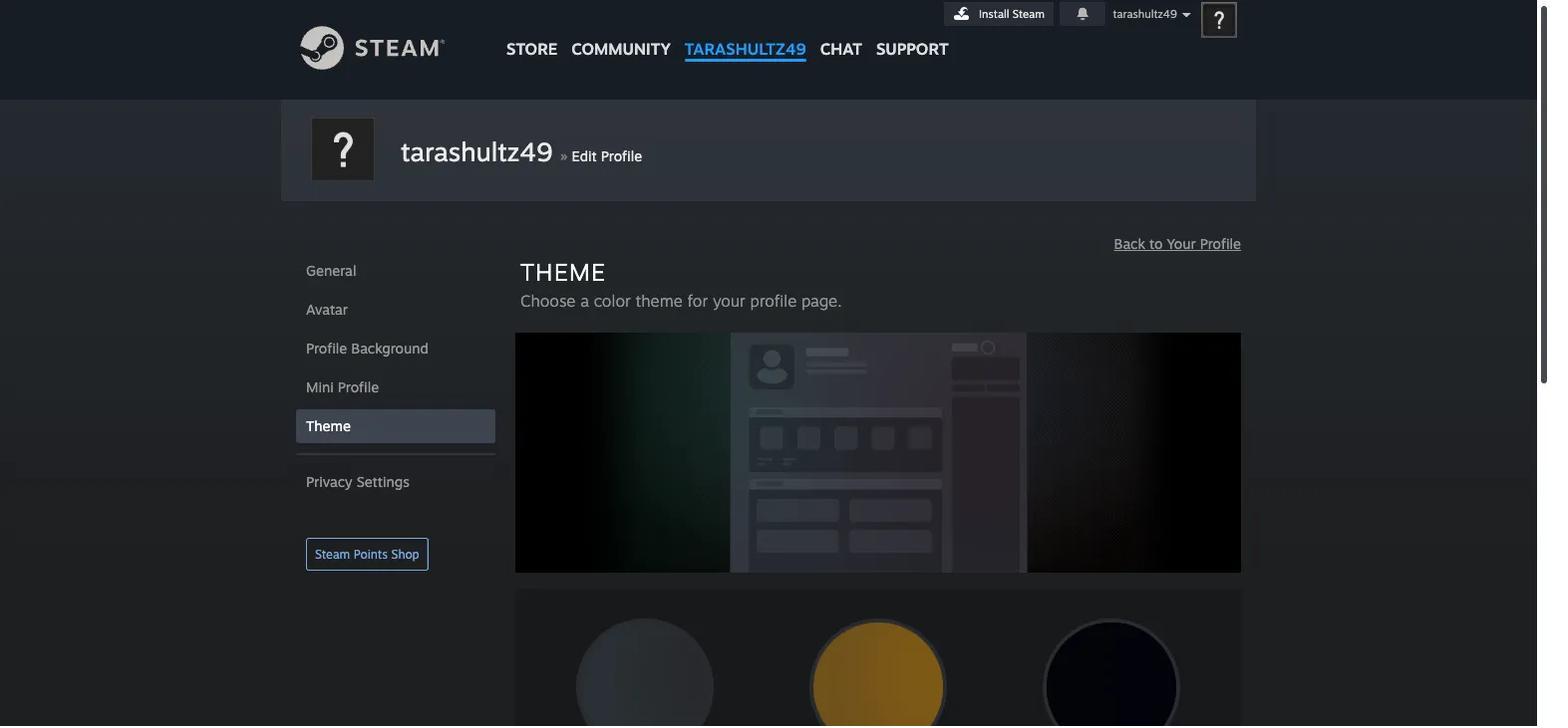 Task type: locate. For each thing, give the bounding box(es) containing it.
theme
[[520, 257, 606, 287], [306, 418, 351, 435]]

0 horizontal spatial theme
[[306, 418, 351, 435]]

theme down mini
[[306, 418, 351, 435]]

1 horizontal spatial theme
[[520, 257, 606, 287]]

general link
[[296, 254, 495, 288]]

profile inside "link"
[[338, 379, 379, 396]]

tarashultz49 link left »
[[401, 136, 553, 167]]

privacy settings link
[[296, 466, 495, 499]]

steam right install
[[1013, 7, 1045, 21]]

profile
[[601, 148, 642, 164], [1200, 235, 1241, 252], [306, 340, 347, 357], [338, 379, 379, 396]]

mini profile link
[[296, 371, 495, 405]]

1 vertical spatial tarashultz49
[[685, 39, 806, 59]]

theme up choose
[[520, 257, 606, 287]]

steam left points
[[315, 547, 350, 562]]

1 vertical spatial theme
[[306, 418, 351, 435]]

theme for theme choose a color theme for your profile page.
[[520, 257, 606, 287]]

support
[[876, 39, 949, 59]]

theme choose a color theme for your profile page.
[[520, 257, 842, 311]]

edit profile link
[[572, 148, 642, 164]]

0 horizontal spatial steam
[[315, 547, 350, 562]]

theme inside theme choose a color theme for your profile page.
[[520, 257, 606, 287]]

0 horizontal spatial tarashultz49 link
[[401, 136, 553, 167]]

0 vertical spatial theme
[[520, 257, 606, 287]]

page.
[[801, 291, 842, 311]]

your
[[713, 291, 746, 311]]

steam points shop
[[315, 547, 419, 562]]

tarashultz49 link left chat
[[678, 0, 813, 68]]

1 vertical spatial steam
[[315, 547, 350, 562]]

1 vertical spatial tarashultz49 link
[[401, 136, 553, 167]]

install
[[979, 7, 1009, 21]]

install steam link
[[944, 2, 1054, 26]]

steam
[[1013, 7, 1045, 21], [315, 547, 350, 562]]

install steam
[[979, 7, 1045, 21]]

theme for theme
[[306, 418, 351, 435]]

back to your profile link
[[1114, 235, 1241, 252]]

steam points shop link
[[306, 538, 428, 571]]

community
[[571, 39, 671, 59]]

profile inside tarashultz49 » edit profile
[[601, 148, 642, 164]]

tarashultz49 link
[[678, 0, 813, 68], [401, 136, 553, 167]]

background
[[351, 340, 428, 357]]

»
[[560, 146, 568, 165]]

profile background link
[[296, 332, 495, 366]]

0 horizontal spatial tarashultz49
[[401, 136, 553, 167]]

tarashultz49
[[1113, 7, 1177, 21], [685, 39, 806, 59], [401, 136, 553, 167]]

profile background
[[306, 340, 428, 357]]

profile right mini
[[338, 379, 379, 396]]

0 vertical spatial tarashultz49
[[1113, 7, 1177, 21]]

0 vertical spatial tarashultz49 link
[[678, 0, 813, 68]]

to
[[1149, 235, 1163, 252]]

back
[[1114, 235, 1145, 252]]

mini profile
[[306, 379, 379, 396]]

theme
[[635, 291, 683, 311]]

support link
[[869, 0, 956, 64]]

1 horizontal spatial tarashultz49 link
[[678, 0, 813, 68]]

tarashultz49 » edit profile
[[401, 136, 642, 167]]

1 horizontal spatial steam
[[1013, 7, 1045, 21]]

profile right edit
[[601, 148, 642, 164]]



Task type: vqa. For each thing, say whether or not it's contained in the screenshot.
Privacy Settings Link
yes



Task type: describe. For each thing, give the bounding box(es) containing it.
0 vertical spatial steam
[[1013, 7, 1045, 21]]

mini
[[306, 379, 334, 396]]

avatar
[[306, 301, 348, 318]]

for
[[687, 291, 708, 311]]

a
[[580, 291, 589, 311]]

shop
[[391, 547, 419, 562]]

edit
[[572, 148, 597, 164]]

profile right your
[[1200, 235, 1241, 252]]

privacy settings
[[306, 474, 410, 490]]

2 horizontal spatial tarashultz49
[[1113, 7, 1177, 21]]

store
[[506, 39, 557, 59]]

color
[[594, 291, 631, 311]]

store link
[[499, 0, 564, 68]]

profile
[[750, 291, 797, 311]]

privacy
[[306, 474, 353, 490]]

2 vertical spatial tarashultz49
[[401, 136, 553, 167]]

1 horizontal spatial tarashultz49
[[685, 39, 806, 59]]

general
[[306, 262, 356, 279]]

theme link
[[296, 410, 495, 444]]

settings
[[357, 474, 410, 490]]

choose
[[520, 291, 576, 311]]

chat link
[[813, 0, 869, 64]]

profile down avatar
[[306, 340, 347, 357]]

your
[[1167, 235, 1196, 252]]

points
[[354, 547, 388, 562]]

chat
[[820, 39, 862, 59]]

community link
[[564, 0, 678, 68]]

avatar link
[[296, 293, 495, 327]]

back to your profile
[[1114, 235, 1241, 252]]



